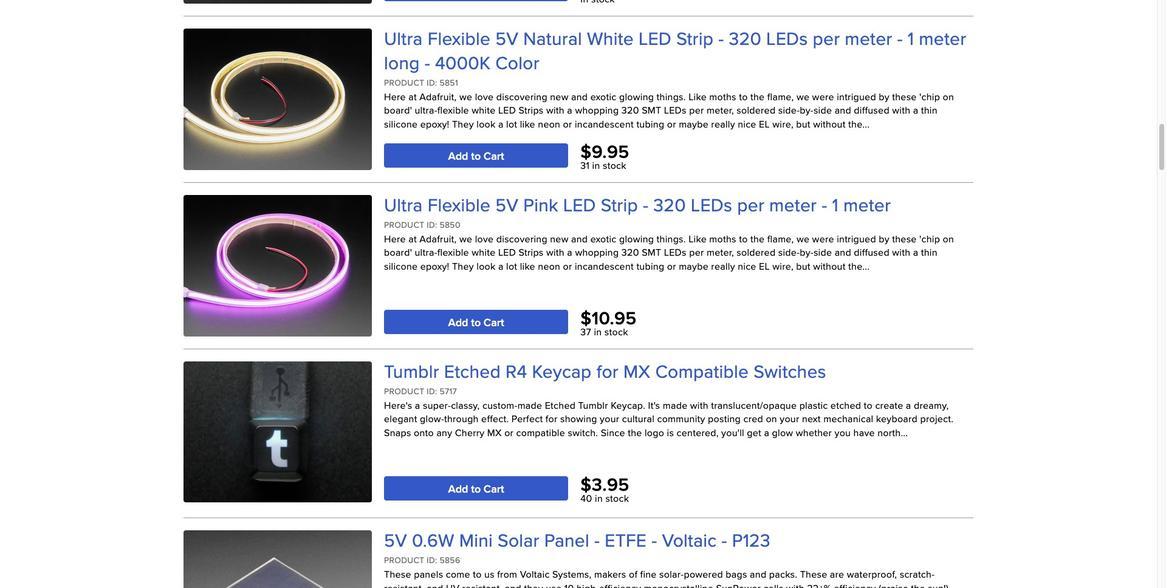 Task type: vqa. For each thing, say whether or not it's contained in the screenshot.
Adafruit Logo
no



Task type: locate. For each thing, give the bounding box(es) containing it.
switches
[[754, 358, 826, 384]]

ultra-
[[415, 104, 437, 117], [415, 246, 437, 260]]

0 vertical spatial strip
[[676, 25, 714, 51]]

1 $ from the top
[[581, 138, 592, 164]]

epoxy! down 5850
[[420, 260, 449, 274]]

1 thin from the top
[[921, 104, 938, 117]]

2 exotic from the top
[[590, 232, 617, 246]]

0 vertical spatial 'chip
[[919, 90, 940, 104]]

incandescent up 10.95
[[575, 260, 634, 274]]

2 ultra from the top
[[384, 192, 423, 217]]

2 they from the top
[[452, 260, 474, 274]]

etched up 5717
[[444, 358, 501, 384]]

0 horizontal spatial 1
[[832, 192, 839, 217]]

by
[[879, 90, 890, 104], [879, 232, 890, 246]]

tumblr up the here's
[[384, 358, 439, 384]]

new down natural
[[550, 90, 569, 104]]

voltaic
[[662, 527, 717, 553], [520, 568, 550, 582]]

0 vertical spatial new
[[550, 90, 569, 104]]

mx right cherry
[[487, 426, 502, 440]]

stock for 9.95
[[603, 158, 626, 172]]

2 id: from the top
[[427, 218, 437, 231]]

add to cart for 9.95
[[448, 148, 504, 164]]

2 adafruit, from the top
[[419, 232, 457, 246]]

2 strips from the top
[[519, 246, 544, 260]]

2 cart from the top
[[484, 314, 504, 330]]

id: inside ultra flexible 5v natural white led strip - 320 leds per meter - 1 meter long - 4000k color product id: 5851 here at adafruit, we love discovering new and exotic glowing things. like moths to the flame, we were intrigued by these 'chip on board' ultra-flexible white led strips with a whopping 320 smt leds per meter, soldered side-by-side and diffused with a thin silicone epoxy! they look a lot like neon or incandescent tubing or maybe really nice el wire, but without the...
[[427, 76, 437, 88]]

2 diffused from the top
[[854, 246, 890, 260]]

2 glowing from the top
[[619, 232, 654, 246]]

2 add to cart button from the top
[[384, 310, 568, 334]]

0 vertical spatial 5v
[[495, 25, 518, 51]]

flexible inside ultra flexible 5v natural white led strip - 320 leds per meter - 1 meter long - 4000k color product id: 5851 here at adafruit, we love discovering new and exotic glowing things. like moths to the flame, we were intrigued by these 'chip on board' ultra-flexible white led strips with a whopping 320 smt leds per meter, soldered side-by-side and diffused with a thin silicone epoxy! they look a lot like neon or incandescent tubing or maybe really nice el wire, but without the...
[[437, 104, 469, 117]]

1 whopping from the top
[[575, 104, 619, 117]]

adafruit, down 5851
[[419, 90, 457, 104]]

2 soldered from the top
[[737, 246, 776, 260]]

ultra inside 'ultra flexible 5v pink led strip - 320 leds per meter - 1 meter product id: 5850 here at adafruit, we love discovering new and exotic glowing things. like moths to the flame, we were intrigued by these 'chip on board' ultra-flexible white led strips with a whopping 320 smt leds per meter, soldered side-by-side and diffused with a thin silicone epoxy! they look a lot like neon or incandescent tubing or maybe really nice el wire, but without the...'
[[384, 192, 423, 217]]

product left 5850
[[384, 218, 424, 231]]

1 nice from the top
[[738, 117, 756, 131]]

4000k
[[435, 50, 491, 75]]

overhead shot of a half-size breadboard connected to a updi board and an attiny breakout board. the leds light up green on both boards. image
[[184, 0, 372, 3]]

2 silicone from the top
[[384, 260, 418, 274]]

1 add to cart button from the top
[[384, 143, 568, 167]]

1 glowing from the top
[[619, 90, 654, 104]]

2 white from the top
[[472, 246, 496, 260]]

1 vertical spatial incandescent
[[575, 260, 634, 274]]

2 resistant, from the left
[[462, 581, 502, 588]]

in inside $ 3.95 40 in stock
[[595, 491, 603, 505]]

0 vertical spatial nice
[[738, 117, 756, 131]]

0 vertical spatial etched
[[444, 358, 501, 384]]

leds
[[766, 25, 808, 51], [664, 104, 687, 117], [691, 192, 732, 217], [664, 246, 687, 260]]

soldered
[[737, 104, 776, 117], [737, 246, 776, 260]]

incandescent
[[575, 117, 634, 131], [575, 260, 634, 274]]

epoxy!
[[420, 117, 449, 131], [420, 260, 449, 274]]

1 efficiency from the left
[[599, 581, 641, 588]]

5v left natural
[[495, 25, 518, 51]]

exotic inside 'ultra flexible 5v pink led strip - 320 leds per meter - 1 meter product id: 5850 here at adafruit, we love discovering new and exotic glowing things. like moths to the flame, we were intrigued by these 'chip on board' ultra-flexible white led strips with a whopping 320 smt leds per meter, soldered side-by-side and diffused with a thin silicone epoxy! they look a lot like neon or incandescent tubing or maybe really nice el wire, but without the...'
[[590, 232, 617, 246]]

adafruit,
[[419, 90, 457, 104], [419, 232, 457, 246]]

1 vertical spatial glowing
[[619, 232, 654, 246]]

ultra for 9.95
[[384, 25, 423, 51]]

glowing
[[619, 90, 654, 104], [619, 232, 654, 246]]

2 like from the top
[[689, 232, 707, 246]]

tumblr up switch.
[[578, 398, 608, 412]]

stock inside $ 3.95 40 in stock
[[605, 491, 629, 505]]

2 like from the top
[[520, 260, 535, 274]]

1 horizontal spatial efficiency
[[834, 581, 876, 588]]

on inside ultra flexible 5v natural white led strip - 320 leds per meter - 1 meter long - 4000k color product id: 5851 here at adafruit, we love discovering new and exotic glowing things. like moths to the flame, we were intrigued by these 'chip on board' ultra-flexible white led strips with a whopping 320 smt leds per meter, soldered side-by-side and diffused with a thin silicone epoxy! they look a lot like neon or incandescent tubing or maybe really nice el wire, but without the...
[[943, 90, 954, 104]]

epoxy! inside 'ultra flexible 5v pink led strip - 320 leds per meter - 1 meter product id: 5850 here at adafruit, we love discovering new and exotic glowing things. like moths to the flame, we were intrigued by these 'chip on board' ultra-flexible white led strips with a whopping 320 smt leds per meter, soldered side-by-side and diffused with a thin silicone epoxy! they look a lot like neon or incandescent tubing or maybe really nice el wire, but without the...'
[[420, 260, 449, 274]]

2 look from the top
[[477, 260, 496, 274]]

3 add to cart from the top
[[448, 481, 504, 497]]

$ for 9.95
[[581, 138, 592, 164]]

etched up compatible
[[545, 398, 576, 412]]

efficiency right 22+%
[[834, 581, 876, 588]]

el inside 'ultra flexible 5v pink led strip - 320 leds per meter - 1 meter product id: 5850 here at adafruit, we love discovering new and exotic glowing things. like moths to the flame, we were intrigued by these 'chip on board' ultra-flexible white led strips with a whopping 320 smt leds per meter, soldered side-by-side and diffused with a thin silicone epoxy! they look a lot like neon or incandescent tubing or maybe really nice el wire, but without the...'
[[759, 260, 770, 274]]

1 by- from the top
[[800, 104, 814, 117]]

makers
[[594, 568, 626, 582]]

3 cart from the top
[[484, 481, 504, 497]]

keycap
[[532, 358, 592, 384]]

1 side from the top
[[814, 104, 832, 117]]

they inside ultra flexible 5v natural white led strip - 320 leds per meter - 1 meter long - 4000k color product id: 5851 here at adafruit, we love discovering new and exotic glowing things. like moths to the flame, we were intrigued by these 'chip on board' ultra-flexible white led strips with a whopping 320 smt leds per meter, soldered side-by-side and diffused with a thin silicone epoxy! they look a lot like neon or incandescent tubing or maybe really nice el wire, but without the...
[[452, 117, 474, 131]]

in right 37
[[594, 325, 602, 339]]

in right 31
[[592, 158, 600, 172]]

0 horizontal spatial efficiency
[[599, 581, 641, 588]]

etched
[[831, 398, 861, 412]]

2 side- from the top
[[778, 246, 800, 260]]

like inside ultra flexible 5v natural white led strip - 320 leds per meter - 1 meter long - 4000k color product id: 5851 here at adafruit, we love discovering new and exotic glowing things. like moths to the flame, we were intrigued by these 'chip on board' ultra-flexible white led strips with a whopping 320 smt leds per meter, soldered side-by-side and diffused with a thin silicone epoxy! they look a lot like neon or incandescent tubing or maybe really nice el wire, but without the...
[[520, 117, 535, 131]]

a
[[567, 104, 572, 117], [913, 104, 918, 117], [498, 117, 504, 131], [567, 246, 572, 260], [913, 246, 918, 260], [498, 260, 504, 274], [415, 398, 420, 412], [906, 398, 911, 412], [764, 426, 769, 440]]

love inside 'ultra flexible 5v pink led strip - 320 leds per meter - 1 meter product id: 5850 here at adafruit, we love discovering new and exotic glowing things. like moths to the flame, we were intrigued by these 'chip on board' ultra-flexible white led strips with a whopping 320 smt leds per meter, soldered side-by-side and diffused with a thin silicone epoxy! they look a lot like neon or incandescent tubing or maybe really nice el wire, but without the...'
[[475, 232, 494, 246]]

1 these from the top
[[892, 90, 917, 104]]

2 at from the top
[[408, 232, 417, 246]]

your left next
[[780, 412, 799, 426]]

keycap.
[[611, 398, 645, 412]]

1 horizontal spatial made
[[663, 398, 688, 412]]

1 white from the top
[[472, 104, 496, 117]]

'chip inside 'ultra flexible 5v pink led strip - 320 leds per meter - 1 meter product id: 5850 here at adafruit, we love discovering new and exotic glowing things. like moths to the flame, we were intrigued by these 'chip on board' ultra-flexible white led strips with a whopping 320 smt leds per meter, soldered side-by-side and diffused with a thin silicone epoxy! they look a lot like neon or incandescent tubing or maybe really nice el wire, but without the...'
[[919, 232, 940, 246]]

side- inside 'ultra flexible 5v pink led strip - 320 leds per meter - 1 meter product id: 5850 here at adafruit, we love discovering new and exotic glowing things. like moths to the flame, we were intrigued by these 'chip on board' ultra-flexible white led strips with a whopping 320 smt leds per meter, soldered side-by-side and diffused with a thin silicone epoxy! they look a lot like neon or incandescent tubing or maybe really nice el wire, but without the...'
[[778, 246, 800, 260]]

1 vertical spatial moths
[[709, 232, 736, 246]]

strips down pink
[[519, 246, 544, 260]]

3 add to cart button from the top
[[384, 476, 568, 500]]

made right it's
[[663, 398, 688, 412]]

new
[[550, 90, 569, 104], [550, 232, 569, 246]]

0 vertical spatial love
[[475, 90, 494, 104]]

1 flexible from the top
[[428, 25, 491, 51]]

flexible inside 'ultra flexible 5v pink led strip - 320 leds per meter - 1 meter product id: 5850 here at adafruit, we love discovering new and exotic glowing things. like moths to the flame, we were intrigued by these 'chip on board' ultra-flexible white led strips with a whopping 320 smt leds per meter, soldered side-by-side and diffused with a thin silicone epoxy! they look a lot like neon or incandescent tubing or maybe really nice el wire, but without the...'
[[437, 246, 469, 260]]

2 your from the left
[[780, 412, 799, 426]]

maybe inside 'ultra flexible 5v pink led strip - 320 leds per meter - 1 meter product id: 5850 here at adafruit, we love discovering new and exotic glowing things. like moths to the flame, we were intrigued by these 'chip on board' ultra-flexible white led strips with a whopping 320 smt leds per meter, soldered side-by-side and diffused with a thin silicone epoxy! they look a lot like neon or incandescent tubing or maybe really nice el wire, but without the...'
[[679, 260, 709, 274]]

strip inside 'ultra flexible 5v pink led strip - 320 leds per meter - 1 meter product id: 5850 here at adafruit, we love discovering new and exotic glowing things. like moths to the flame, we were intrigued by these 'chip on board' ultra-flexible white led strips with a whopping 320 smt leds per meter, soldered side-by-side and diffused with a thin silicone epoxy! they look a lot like neon or incandescent tubing or maybe really nice el wire, but without the...'
[[601, 192, 638, 217]]

$ inside $ 3.95 40 in stock
[[581, 471, 592, 497]]

product down long
[[384, 76, 424, 88]]

they down 5851
[[452, 117, 474, 131]]

1 vertical spatial $
[[581, 305, 592, 331]]

1 vertical spatial adafruit,
[[419, 232, 457, 246]]

1 vertical spatial silicone
[[384, 260, 418, 274]]

2 by- from the top
[[800, 246, 814, 260]]

come
[[446, 568, 470, 582]]

2 vertical spatial stock
[[605, 491, 629, 505]]

0 vertical spatial $
[[581, 138, 592, 164]]

elegant
[[384, 412, 417, 426]]

your left the cultural
[[600, 412, 619, 426]]

strips down color
[[519, 104, 544, 117]]

waterproof,
[[847, 568, 897, 582]]

add
[[448, 148, 468, 164], [448, 314, 468, 330], [448, 481, 468, 497]]

1 vertical spatial side-
[[778, 246, 800, 260]]

2 vertical spatial 5v
[[384, 527, 407, 553]]

1 these from the left
[[384, 568, 411, 582]]

0 vertical spatial glowing
[[619, 90, 654, 104]]

2 lot from the top
[[506, 260, 517, 274]]

1 vertical spatial whopping
[[575, 246, 619, 260]]

0 horizontal spatial for
[[546, 412, 558, 426]]

1 vertical spatial tubing
[[636, 260, 664, 274]]

panel
[[544, 527, 589, 553]]

these
[[892, 90, 917, 104], [892, 232, 917, 246]]

long
[[384, 50, 420, 75]]

1 vertical spatial like
[[520, 260, 535, 274]]

cart for 10.95
[[484, 314, 504, 330]]

angled shot of coiled led strip lighting up pink light. image
[[184, 195, 372, 336]]

2 'chip from the top
[[919, 232, 940, 246]]

with inside 5v 0.6w mini solar panel - etfe - voltaic - p123 product id: 5856 these panels come to us from voltaic systems, makers of fine solar-powered bags and packs. these are waterproof, scratch- resistant, and uv-resistant, and they use 10 high-efficiency monocrystalline sunpower cells with 22+% efficiency (praise the sun!)
[[786, 581, 804, 588]]

flexible up 5850
[[428, 192, 491, 217]]

things.
[[657, 90, 686, 104], [657, 232, 686, 246]]

1 horizontal spatial etched
[[545, 398, 576, 412]]

mx
[[623, 358, 650, 384], [487, 426, 502, 440]]

product up panels
[[384, 554, 424, 566]]

0 vertical spatial exotic
[[590, 90, 617, 104]]

0 vertical spatial flame,
[[767, 90, 794, 104]]

new down pink
[[550, 232, 569, 246]]

intrigued inside 'ultra flexible 5v pink led strip - 320 leds per meter - 1 meter product id: 5850 here at adafruit, we love discovering new and exotic glowing things. like moths to the flame, we were intrigued by these 'chip on board' ultra-flexible white led strips with a whopping 320 smt leds per meter, soldered side-by-side and diffused with a thin silicone epoxy! they look a lot like neon or incandescent tubing or maybe really nice el wire, but without the...'
[[837, 232, 876, 246]]

0 vertical spatial smt
[[642, 104, 661, 117]]

1 like from the top
[[520, 117, 535, 131]]

side- inside ultra flexible 5v natural white led strip - 320 leds per meter - 1 meter long - 4000k color product id: 5851 here at adafruit, we love discovering new and exotic glowing things. like moths to the flame, we were intrigued by these 'chip on board' ultra-flexible white led strips with a whopping 320 smt leds per meter, soldered side-by-side and diffused with a thin silicone epoxy! they look a lot like neon or incandescent tubing or maybe really nice el wire, but without the...
[[778, 104, 800, 117]]

1 horizontal spatial for
[[596, 358, 619, 384]]

here inside 'ultra flexible 5v pink led strip - 320 leds per meter - 1 meter product id: 5850 here at adafruit, we love discovering new and exotic glowing things. like moths to the flame, we were intrigued by these 'chip on board' ultra-flexible white led strips with a whopping 320 smt leds per meter, soldered side-by-side and diffused with a thin silicone epoxy! they look a lot like neon or incandescent tubing or maybe really nice el wire, but without the...'
[[384, 232, 406, 246]]

in inside $ 9.95 31 in stock
[[592, 158, 600, 172]]

2 maybe from the top
[[679, 260, 709, 274]]

your
[[600, 412, 619, 426], [780, 412, 799, 426]]

2 without from the top
[[813, 260, 846, 274]]

1 board' from the top
[[384, 104, 412, 117]]

tumblr etched r4 keycap for mx compatible switches product id: 5717 here's a super-classy, custom-made etched tumblr keycap. it's made with translucent/opaque plastic etched to create a dreamy, elegant glow-through effect. perfect for showing your cultural community posting cred on your next mechanical keyboard project. snaps onto any cherry mx or compatible switch. since the logo is centered, you'll get a glow whether you have north...
[[384, 358, 954, 440]]

these left are
[[800, 568, 827, 582]]

1 vertical spatial neon
[[538, 260, 560, 274]]

1 cart from the top
[[484, 148, 504, 164]]

2 nice from the top
[[738, 260, 756, 274]]

tubing inside 'ultra flexible 5v pink led strip - 320 leds per meter - 1 meter product id: 5850 here at adafruit, we love discovering new and exotic glowing things. like moths to the flame, we were intrigued by these 'chip on board' ultra-flexible white led strips with a whopping 320 smt leds per meter, soldered side-by-side and diffused with a thin silicone epoxy! they look a lot like neon or incandescent tubing or maybe really nice el wire, but without the...'
[[636, 260, 664, 274]]

ultra
[[384, 25, 423, 51], [384, 192, 423, 217]]

0 vertical spatial add
[[448, 148, 468, 164]]

by inside 'ultra flexible 5v pink led strip - 320 leds per meter - 1 meter product id: 5850 here at adafruit, we love discovering new and exotic glowing things. like moths to the flame, we were intrigued by these 'chip on board' ultra-flexible white led strips with a whopping 320 smt leds per meter, soldered side-by-side and diffused with a thin silicone epoxy! they look a lot like neon or incandescent tubing or maybe really nice el wire, but without the...'
[[879, 232, 890, 246]]

strip inside ultra flexible 5v natural white led strip - 320 leds per meter - 1 meter long - 4000k color product id: 5851 here at adafruit, we love discovering new and exotic glowing things. like moths to the flame, we were intrigued by these 'chip on board' ultra-flexible white led strips with a whopping 320 smt leds per meter, soldered side-by-side and diffused with a thin silicone epoxy! they look a lot like neon or incandescent tubing or maybe really nice el wire, but without the...
[[676, 25, 714, 51]]

$ 3.95 40 in stock
[[581, 471, 629, 505]]

moths inside 'ultra flexible 5v pink led strip - 320 leds per meter - 1 meter product id: 5850 here at adafruit, we love discovering new and exotic glowing things. like moths to the flame, we were intrigued by these 'chip on board' ultra-flexible white led strips with a whopping 320 smt leds per meter, soldered side-by-side and diffused with a thin silicone epoxy! they look a lot like neon or incandescent tubing or maybe really nice el wire, but without the...'
[[709, 232, 736, 246]]

discovering
[[496, 90, 547, 104], [496, 232, 547, 246]]

board'
[[384, 104, 412, 117], [384, 246, 412, 260]]

3 id: from the top
[[427, 385, 437, 397]]

tubing
[[636, 117, 664, 131], [636, 260, 664, 274]]

0 vertical spatial at
[[408, 90, 417, 104]]

1 horizontal spatial strip
[[676, 25, 714, 51]]

1 vertical spatial on
[[943, 232, 954, 246]]

1 vertical spatial things.
[[657, 232, 686, 246]]

add for 9.95
[[448, 148, 468, 164]]

1 vertical spatial flame,
[[767, 232, 794, 246]]

classy,
[[451, 398, 480, 412]]

1 resistant, from the left
[[384, 581, 424, 588]]

here
[[384, 90, 406, 104], [384, 232, 406, 246]]

1 vertical spatial tumblr
[[578, 398, 608, 412]]

id: up super-
[[427, 385, 437, 397]]

5v inside 5v 0.6w mini solar panel - etfe - voltaic - p123 product id: 5856 these panels come to us from voltaic systems, makers of fine solar-powered bags and packs. these are waterproof, scratch- resistant, and uv-resistant, and they use 10 high-efficiency monocrystalline sunpower cells with 22+% efficiency (praise the sun!)
[[384, 527, 407, 553]]

flexible for 10.95
[[428, 192, 491, 217]]

1 incandescent from the top
[[575, 117, 634, 131]]

0 horizontal spatial made
[[517, 398, 542, 412]]

1 vertical spatial by
[[879, 232, 890, 246]]

1 vertical spatial without
[[813, 260, 846, 274]]

they inside 'ultra flexible 5v pink led strip - 320 leds per meter - 1 meter product id: 5850 here at adafruit, we love discovering new and exotic glowing things. like moths to the flame, we were intrigued by these 'chip on board' ultra-flexible white led strips with a whopping 320 smt leds per meter, soldered side-by-side and diffused with a thin silicone epoxy! they look a lot like neon or incandescent tubing or maybe really nice el wire, but without the...'
[[452, 260, 474, 274]]

the... inside ultra flexible 5v natural white led strip - 320 leds per meter - 1 meter long - 4000k color product id: 5851 here at adafruit, we love discovering new and exotic glowing things. like moths to the flame, we were intrigued by these 'chip on board' ultra-flexible white led strips with a whopping 320 smt leds per meter, soldered side-by-side and diffused with a thin silicone epoxy! they look a lot like neon or incandescent tubing or maybe really nice el wire, but without the...
[[848, 117, 870, 131]]

$ for 10.95
[[581, 305, 592, 331]]

0 vertical spatial strips
[[519, 104, 544, 117]]

1 look from the top
[[477, 117, 496, 131]]

1 vertical spatial exotic
[[590, 232, 617, 246]]

0 vertical spatial add to cart button
[[384, 143, 568, 167]]

-
[[718, 25, 724, 51], [897, 25, 903, 51], [425, 50, 430, 75], [643, 192, 649, 217], [822, 192, 827, 217], [594, 527, 600, 553], [652, 527, 657, 553], [722, 527, 727, 553]]

white
[[472, 104, 496, 117], [472, 246, 496, 260]]

1 vertical spatial epoxy!
[[420, 260, 449, 274]]

0 horizontal spatial etched
[[444, 358, 501, 384]]

5v inside 'ultra flexible 5v pink led strip - 320 leds per meter - 1 meter product id: 5850 here at adafruit, we love discovering new and exotic glowing things. like moths to the flame, we were intrigued by these 'chip on board' ultra-flexible white led strips with a whopping 320 smt leds per meter, soldered side-by-side and diffused with a thin silicone epoxy! they look a lot like neon or incandescent tubing or maybe really nice el wire, but without the...'
[[495, 192, 518, 217]]

0 vertical spatial on
[[943, 90, 954, 104]]

discovering down color
[[496, 90, 547, 104]]

1 strips from the top
[[519, 104, 544, 117]]

id: left 5850
[[427, 218, 437, 231]]

1 vertical spatial they
[[452, 260, 474, 274]]

5v left the 0.6w on the left bottom of page
[[384, 527, 407, 553]]

5v left pink
[[495, 192, 518, 217]]

the inside 'ultra flexible 5v pink led strip - 320 leds per meter - 1 meter product id: 5850 here at adafruit, we love discovering new and exotic glowing things. like moths to the flame, we were intrigued by these 'chip on board' ultra-flexible white led strips with a whopping 320 smt leds per meter, soldered side-by-side and diffused with a thin silicone epoxy! they look a lot like neon or incandescent tubing or maybe really nice el wire, but without the...'
[[750, 232, 765, 246]]

1 vertical spatial mx
[[487, 426, 502, 440]]

1 your from the left
[[600, 412, 619, 426]]

for up keycap.
[[596, 358, 619, 384]]

these
[[384, 568, 411, 582], [800, 568, 827, 582]]

2 here from the top
[[384, 232, 406, 246]]

mechanical
[[824, 412, 873, 426]]

0.6w
[[412, 527, 454, 553]]

you'll
[[721, 426, 744, 440]]

1 vertical spatial side
[[814, 246, 832, 260]]

stock right 31
[[603, 158, 626, 172]]

4 product from the top
[[384, 554, 424, 566]]

in right 40
[[595, 491, 603, 505]]

1 vertical spatial add to cart
[[448, 314, 504, 330]]

0 vertical spatial thin
[[921, 104, 938, 117]]

1 new from the top
[[550, 90, 569, 104]]

discovering inside ultra flexible 5v natural white led strip - 320 leds per meter - 1 meter long - 4000k color product id: 5851 here at adafruit, we love discovering new and exotic glowing things. like moths to the flame, we were intrigued by these 'chip on board' ultra-flexible white led strips with a whopping 320 smt leds per meter, soldered side-by-side and diffused with a thin silicone epoxy! they look a lot like neon or incandescent tubing or maybe really nice el wire, but without the...
[[496, 90, 547, 104]]

0 vertical spatial really
[[711, 117, 735, 131]]

2 smt from the top
[[642, 246, 661, 260]]

flame, inside ultra flexible 5v natural white led strip - 320 leds per meter - 1 meter long - 4000k color product id: 5851 here at adafruit, we love discovering new and exotic glowing things. like moths to the flame, we were intrigued by these 'chip on board' ultra-flexible white led strips with a whopping 320 smt leds per meter, soldered side-by-side and diffused with a thin silicone epoxy! they look a lot like neon or incandescent tubing or maybe really nice el wire, but without the...
[[767, 90, 794, 104]]

strip
[[676, 25, 714, 51], [601, 192, 638, 217]]

mx up keycap.
[[623, 358, 650, 384]]

2 moths from the top
[[709, 232, 736, 246]]

add for 3.95
[[448, 481, 468, 497]]

0 vertical spatial these
[[892, 90, 917, 104]]

were inside ultra flexible 5v natural white led strip - 320 leds per meter - 1 meter long - 4000k color product id: 5851 here at adafruit, we love discovering new and exotic glowing things. like moths to the flame, we were intrigued by these 'chip on board' ultra-flexible white led strips with a whopping 320 smt leds per meter, soldered side-by-side and diffused with a thin silicone epoxy! they look a lot like neon or incandescent tubing or maybe really nice el wire, but without the...
[[812, 90, 834, 104]]

0 vertical spatial stock
[[603, 158, 626, 172]]

5v 0.6w mini solar panel - etfe - voltaic - p123 product id: 5856 these panels come to us from voltaic systems, makers of fine solar-powered bags and packs. these are waterproof, scratch- resistant, and uv-resistant, and they use 10 high-efficiency monocrystalline sunpower cells with 22+% efficiency (praise the sun!)
[[384, 527, 951, 588]]

2 vertical spatial add to cart button
[[384, 476, 568, 500]]

2 product from the top
[[384, 218, 424, 231]]

2 were from the top
[[812, 232, 834, 246]]

2 vertical spatial add to cart
[[448, 481, 504, 497]]

things. inside ultra flexible 5v natural white led strip - 320 leds per meter - 1 meter long - 4000k color product id: 5851 here at adafruit, we love discovering new and exotic glowing things. like moths to the flame, we were intrigued by these 'chip on board' ultra-flexible white led strips with a whopping 320 smt leds per meter, soldered side-by-side and diffused with a thin silicone epoxy! they look a lot like neon or incandescent tubing or maybe really nice el wire, but without the...
[[657, 90, 686, 104]]

ultra flexible 5v pink led strip - 320 leds per meter - 1 meter link
[[384, 192, 891, 217]]

ultra flexible 5v pink led strip - 320 leds per meter - 1 meter product id: 5850 here at adafruit, we love discovering new and exotic glowing things. like moths to the flame, we were intrigued by these 'chip on board' ultra-flexible white led strips with a whopping 320 smt leds per meter, soldered side-by-side and diffused with a thin silicone epoxy! they look a lot like neon or incandescent tubing or maybe really nice el wire, but without the...
[[384, 192, 954, 274]]

smt inside ultra flexible 5v natural white led strip - 320 leds per meter - 1 meter long - 4000k color product id: 5851 here at adafruit, we love discovering new and exotic glowing things. like moths to the flame, we were intrigued by these 'chip on board' ultra-flexible white led strips with a whopping 320 smt leds per meter, soldered side-by-side and diffused with a thin silicone epoxy! they look a lot like neon or incandescent tubing or maybe really nice el wire, but without the...
[[642, 104, 661, 117]]

1 ultra from the top
[[384, 25, 423, 51]]

to inside 5v 0.6w mini solar panel - etfe - voltaic - p123 product id: 5856 these panels come to us from voltaic systems, makers of fine solar-powered bags and packs. these are waterproof, scratch- resistant, and uv-resistant, and they use 10 high-efficiency monocrystalline sunpower cells with 22+% efficiency (praise the sun!)
[[473, 568, 482, 582]]

1 diffused from the top
[[854, 104, 890, 117]]

exotic down ultra flexible 5v pink led strip - 320 leds per meter - 1 meter link
[[590, 232, 617, 246]]

1 vertical spatial at
[[408, 232, 417, 246]]

ultra flexible 5v natural white led strip - 320 leds per meter - 1 meter long - 4000k color product id: 5851 here at adafruit, we love discovering new and exotic glowing things. like moths to the flame, we were intrigued by these 'chip on board' ultra-flexible white led strips with a whopping 320 smt leds per meter, soldered side-by-side and diffused with a thin silicone epoxy! they look a lot like neon or incandescent tubing or maybe really nice el wire, but without the...
[[384, 25, 966, 131]]

glowing down ultra flexible 5v pink led strip - 320 leds per meter - 1 meter link
[[619, 232, 654, 246]]

0 vertical spatial by-
[[800, 104, 814, 117]]

1 they from the top
[[452, 117, 474, 131]]

1 vertical spatial lot
[[506, 260, 517, 274]]

0 vertical spatial maybe
[[679, 117, 709, 131]]

5v for 9.95
[[495, 25, 518, 51]]

0 horizontal spatial voltaic
[[520, 568, 550, 582]]

glowing down ultra flexible 5v natural white led strip - 320 leds per meter - 1 meter long - 4000k color link
[[619, 90, 654, 104]]

pink
[[523, 192, 558, 217]]

1 vertical spatial were
[[812, 232, 834, 246]]

1 without from the top
[[813, 117, 846, 131]]

1 inside 'ultra flexible 5v pink led strip - 320 leds per meter - 1 meter product id: 5850 here at adafruit, we love discovering new and exotic glowing things. like moths to the flame, we were intrigued by these 'chip on board' ultra-flexible white led strips with a whopping 320 smt leds per meter, soldered side-by-side and diffused with a thin silicone epoxy! they look a lot like neon or incandescent tubing or maybe really nice el wire, but without the...'
[[832, 192, 839, 217]]

epoxy! down 5851
[[420, 117, 449, 131]]

add to cart button for 9.95
[[384, 143, 568, 167]]

through
[[444, 412, 479, 426]]

adafruit, inside 'ultra flexible 5v pink led strip - 320 leds per meter - 1 meter product id: 5850 here at adafruit, we love discovering new and exotic glowing things. like moths to the flame, we were intrigued by these 'chip on board' ultra-flexible white led strips with a whopping 320 smt leds per meter, soldered side-by-side and diffused with a thin silicone epoxy! they look a lot like neon or incandescent tubing or maybe really nice el wire, but without the...'
[[419, 232, 457, 246]]

flexible inside 'ultra flexible 5v pink led strip - 320 leds per meter - 1 meter product id: 5850 here at adafruit, we love discovering new and exotic glowing things. like moths to the flame, we were intrigued by these 'chip on board' ultra-flexible white led strips with a whopping 320 smt leds per meter, soldered side-by-side and diffused with a thin silicone epoxy! they look a lot like neon or incandescent tubing or maybe really nice el wire, but without the...'
[[428, 192, 491, 217]]

add to cart button for 10.95
[[384, 310, 568, 334]]

they down 5850
[[452, 260, 474, 274]]

incandescent up 9.95
[[575, 117, 634, 131]]

exotic
[[590, 90, 617, 104], [590, 232, 617, 246]]

strips inside ultra flexible 5v natural white led strip - 320 leds per meter - 1 meter long - 4000k color product id: 5851 here at adafruit, we love discovering new and exotic glowing things. like moths to the flame, we were intrigued by these 'chip on board' ultra-flexible white led strips with a whopping 320 smt leds per meter, soldered side-by-side and diffused with a thin silicone epoxy! they look a lot like neon or incandescent tubing or maybe really nice el wire, but without the...
[[519, 104, 544, 117]]

lot inside ultra flexible 5v natural white led strip - 320 leds per meter - 1 meter long - 4000k color product id: 5851 here at adafruit, we love discovering new and exotic glowing things. like moths to the flame, we were intrigued by these 'chip on board' ultra-flexible white led strips with a whopping 320 smt leds per meter, soldered side-by-side and diffused with a thin silicone epoxy! they look a lot like neon or incandescent tubing or maybe really nice el wire, but without the...
[[506, 117, 517, 131]]

2 ultra- from the top
[[415, 246, 437, 260]]

id: left 5851
[[427, 76, 437, 88]]

new inside ultra flexible 5v natural white led strip - 320 leds per meter - 1 meter long - 4000k color product id: 5851 here at adafruit, we love discovering new and exotic glowing things. like moths to the flame, we were intrigued by these 'chip on board' ultra-flexible white led strips with a whopping 320 smt leds per meter, soldered side-by-side and diffused with a thin silicone epoxy! they look a lot like neon or incandescent tubing or maybe really nice el wire, but without the...
[[550, 90, 569, 104]]

0 vertical spatial side-
[[778, 104, 800, 117]]

1 vertical spatial intrigued
[[837, 232, 876, 246]]

1 intrigued from the top
[[837, 90, 876, 104]]

things. down ultra flexible 5v natural white led strip - 320 leds per meter - 1 meter long - 4000k color link
[[657, 90, 686, 104]]

cart for 9.95
[[484, 148, 504, 164]]

1 vertical spatial love
[[475, 232, 494, 246]]

1 vertical spatial new
[[550, 232, 569, 246]]

2 el from the top
[[759, 260, 770, 274]]

1 flexible from the top
[[437, 104, 469, 117]]

whopping inside 'ultra flexible 5v pink led strip - 320 leds per meter - 1 meter product id: 5850 here at adafruit, we love discovering new and exotic glowing things. like moths to the flame, we were intrigued by these 'chip on board' ultra-flexible white led strips with a whopping 320 smt leds per meter, soldered side-by-side and diffused with a thin silicone epoxy! they look a lot like neon or incandescent tubing or maybe really nice el wire, but without the...'
[[575, 246, 619, 260]]

1 here from the top
[[384, 90, 406, 104]]

1 vertical spatial stock
[[605, 325, 628, 339]]

with
[[546, 104, 564, 117], [892, 104, 910, 117], [546, 246, 564, 260], [892, 246, 910, 260], [690, 398, 708, 412], [786, 581, 804, 588]]

0 vertical spatial by
[[879, 90, 890, 104]]

add to cart button for 3.95
[[384, 476, 568, 500]]

0 vertical spatial epoxy!
[[420, 117, 449, 131]]

led
[[639, 25, 672, 51], [498, 104, 516, 117], [563, 192, 596, 217], [498, 246, 516, 260]]

1 vertical spatial thin
[[921, 246, 938, 260]]

2 wire, from the top
[[772, 260, 794, 274]]

things. inside 'ultra flexible 5v pink led strip - 320 leds per meter - 1 meter product id: 5850 here at adafruit, we love discovering new and exotic glowing things. like moths to the flame, we were intrigued by these 'chip on board' ultra-flexible white led strips with a whopping 320 smt leds per meter, soldered side-by-side and diffused with a thin silicone epoxy! they look a lot like neon or incandescent tubing or maybe really nice el wire, but without the...'
[[657, 232, 686, 246]]

0 horizontal spatial strip
[[601, 192, 638, 217]]

flexible down 5851
[[437, 104, 469, 117]]

0 vertical spatial silicone
[[384, 117, 418, 131]]

1 vertical spatial 5v
[[495, 192, 518, 217]]

4 id: from the top
[[427, 554, 437, 566]]

1 horizontal spatial voltaic
[[662, 527, 717, 553]]

translucent/opaque
[[711, 398, 797, 412]]

meter, inside ultra flexible 5v natural white led strip - 320 leds per meter - 1 meter long - 4000k color product id: 5851 here at adafruit, we love discovering new and exotic glowing things. like moths to the flame, we were intrigued by these 'chip on board' ultra-flexible white led strips with a whopping 320 smt leds per meter, soldered side-by-side and diffused with a thin silicone epoxy! they look a lot like neon or incandescent tubing or maybe really nice el wire, but without the...
[[707, 104, 734, 117]]

soldered inside 'ultra flexible 5v pink led strip - 320 leds per meter - 1 meter product id: 5850 here at adafruit, we love discovering new and exotic glowing things. like moths to the flame, we were intrigued by these 'chip on board' ultra-flexible white led strips with a whopping 320 smt leds per meter, soldered side-by-side and diffused with a thin silicone epoxy! they look a lot like neon or incandescent tubing or maybe really nice el wire, but without the...'
[[737, 246, 776, 260]]

2 things. from the top
[[657, 232, 686, 246]]

0 vertical spatial wire,
[[772, 117, 794, 131]]

for right 'perfect'
[[546, 412, 558, 426]]

flexible up 5851
[[428, 25, 491, 51]]

1 exotic from the top
[[590, 90, 617, 104]]

3 add from the top
[[448, 481, 468, 497]]

cred
[[743, 412, 763, 426]]

2 neon from the top
[[538, 260, 560, 274]]

el
[[759, 117, 770, 131], [759, 260, 770, 274]]

2 add from the top
[[448, 314, 468, 330]]

add to cart
[[448, 148, 504, 164], [448, 314, 504, 330], [448, 481, 504, 497]]

things. down ultra flexible 5v pink led strip - 320 leds per meter - 1 meter link
[[657, 232, 686, 246]]

1 moths from the top
[[709, 90, 736, 104]]

2 epoxy! from the top
[[420, 260, 449, 274]]

silicone
[[384, 117, 418, 131], [384, 260, 418, 274]]

0 vertical spatial discovering
[[496, 90, 547, 104]]

1 at from the top
[[408, 90, 417, 104]]

2 but from the top
[[796, 260, 810, 274]]

these inside 'ultra flexible 5v pink led strip - 320 leds per meter - 1 meter product id: 5850 here at adafruit, we love discovering new and exotic glowing things. like moths to the flame, we were intrigued by these 'chip on board' ultra-flexible white led strips with a whopping 320 smt leds per meter, soldered side-by-side and diffused with a thin silicone epoxy! they look a lot like neon or incandescent tubing or maybe really nice el wire, but without the...'
[[892, 232, 917, 246]]

like inside 'ultra flexible 5v pink led strip - 320 leds per meter - 1 meter product id: 5850 here at adafruit, we love discovering new and exotic glowing things. like moths to the flame, we were intrigued by these 'chip on board' ultra-flexible white led strips with a whopping 320 smt leds per meter, soldered side-by-side and diffused with a thin silicone epoxy! they look a lot like neon or incandescent tubing or maybe really nice el wire, but without the...'
[[689, 232, 707, 246]]

1 wire, from the top
[[772, 117, 794, 131]]

ultra inside ultra flexible 5v natural white led strip - 320 leds per meter - 1 meter long - 4000k color product id: 5851 here at adafruit, we love discovering new and exotic glowing things. like moths to the flame, we were intrigued by these 'chip on board' ultra-flexible white led strips with a whopping 320 smt leds per meter, soldered side-by-side and diffused with a thin silicone epoxy! they look a lot like neon or incandescent tubing or maybe really nice el wire, but without the...
[[384, 25, 423, 51]]

effect.
[[481, 412, 509, 426]]

0 vertical spatial tubing
[[636, 117, 664, 131]]

0 vertical spatial voltaic
[[662, 527, 717, 553]]

efficiency down etfe
[[599, 581, 641, 588]]

1 tubing from the top
[[636, 117, 664, 131]]

1 adafruit, from the top
[[419, 90, 457, 104]]

1 vertical spatial like
[[689, 232, 707, 246]]

flame, inside 'ultra flexible 5v pink led strip - 320 leds per meter - 1 meter product id: 5850 here at adafruit, we love discovering new and exotic glowing things. like moths to the flame, we were intrigued by these 'chip on board' ultra-flexible white led strips with a whopping 320 smt leds per meter, soldered side-by-side and diffused with a thin silicone epoxy! they look a lot like neon or incandescent tubing or maybe really nice el wire, but without the...'
[[767, 232, 794, 246]]

bags
[[726, 568, 747, 582]]

1 inside ultra flexible 5v natural white led strip - 320 leds per meter - 1 meter long - 4000k color product id: 5851 here at adafruit, we love discovering new and exotic glowing things. like moths to the flame, we were intrigued by these 'chip on board' ultra-flexible white led strips with a whopping 320 smt leds per meter, soldered side-by-side and diffused with a thin silicone epoxy! they look a lot like neon or incandescent tubing or maybe really nice el wire, but without the...
[[908, 25, 914, 51]]

2 add to cart from the top
[[448, 314, 504, 330]]

per
[[813, 25, 840, 51], [689, 104, 704, 117], [737, 192, 765, 217], [689, 246, 704, 260]]

of
[[629, 568, 638, 582]]

1 vertical spatial discovering
[[496, 232, 547, 246]]

adafruit, down 5850
[[419, 232, 457, 246]]

9.95
[[592, 138, 629, 164]]

id:
[[427, 76, 437, 88], [427, 218, 437, 231], [427, 385, 437, 397], [427, 554, 437, 566]]

31
[[581, 158, 590, 172]]

0 vertical spatial things.
[[657, 90, 686, 104]]

'chip inside ultra flexible 5v natural white led strip - 320 leds per meter - 1 meter long - 4000k color product id: 5851 here at adafruit, we love discovering new and exotic glowing things. like moths to the flame, we were intrigued by these 'chip on board' ultra-flexible white led strips with a whopping 320 smt leds per meter, soldered side-by-side and diffused with a thin silicone epoxy! they look a lot like neon or incandescent tubing or maybe really nice el wire, but without the...
[[919, 90, 940, 104]]

2 thin from the top
[[921, 246, 938, 260]]

like
[[689, 90, 707, 104], [689, 232, 707, 246]]

intrigued inside ultra flexible 5v natural white led strip - 320 leds per meter - 1 meter long - 4000k color product id: 5851 here at adafruit, we love discovering new and exotic glowing things. like moths to the flame, we were intrigued by these 'chip on board' ultra-flexible white led strips with a whopping 320 smt leds per meter, soldered side-by-side and diffused with a thin silicone epoxy! they look a lot like neon or incandescent tubing or maybe really nice el wire, but without the...
[[837, 90, 876, 104]]

5v
[[495, 25, 518, 51], [495, 192, 518, 217], [384, 527, 407, 553]]

2 love from the top
[[475, 232, 494, 246]]

1 smt from the top
[[642, 104, 661, 117]]

switch.
[[568, 426, 598, 440]]

plastic
[[799, 398, 828, 412]]

maybe inside ultra flexible 5v natural white led strip - 320 leds per meter - 1 meter long - 4000k color product id: 5851 here at adafruit, we love discovering new and exotic glowing things. like moths to the flame, we were intrigued by these 'chip on board' ultra-flexible white led strips with a whopping 320 smt leds per meter, soldered side-by-side and diffused with a thin silicone epoxy! they look a lot like neon or incandescent tubing or maybe really nice el wire, but without the...
[[679, 117, 709, 131]]

here inside ultra flexible 5v natural white led strip - 320 leds per meter - 1 meter long - 4000k color product id: 5851 here at adafruit, we love discovering new and exotic glowing things. like moths to the flame, we were intrigued by these 'chip on board' ultra-flexible white led strips with a whopping 320 smt leds per meter, soldered side-by-side and diffused with a thin silicone epoxy! they look a lot like neon or incandescent tubing or maybe really nice el wire, but without the...
[[384, 90, 406, 104]]

wire,
[[772, 117, 794, 131], [772, 260, 794, 274]]

by-
[[800, 104, 814, 117], [800, 246, 814, 260]]

voltaic up powered
[[662, 527, 717, 553]]

compatible
[[655, 358, 749, 384]]

to
[[739, 90, 748, 104], [471, 148, 481, 164], [739, 232, 748, 246], [471, 314, 481, 330], [864, 398, 873, 412], [471, 481, 481, 497], [473, 568, 482, 582]]

0 vertical spatial incandescent
[[575, 117, 634, 131]]

2 vertical spatial $
[[581, 471, 592, 497]]

these left panels
[[384, 568, 411, 582]]

stock right 40
[[605, 491, 629, 505]]

1 el from the top
[[759, 117, 770, 131]]

made up compatible
[[517, 398, 542, 412]]

1 vertical spatial look
[[477, 260, 496, 274]]

exotic up 9.95
[[590, 90, 617, 104]]

40
[[581, 491, 592, 505]]

$ inside the "$ 10.95 37 in stock"
[[581, 305, 592, 331]]

2 flame, from the top
[[767, 232, 794, 246]]

meter, inside 'ultra flexible 5v pink led strip - 320 leds per meter - 1 meter product id: 5850 here at adafruit, we love discovering new and exotic glowing things. like moths to the flame, we were intrigued by these 'chip on board' ultra-flexible white led strips with a whopping 320 smt leds per meter, soldered side-by-side and diffused with a thin silicone epoxy! they look a lot like neon or incandescent tubing or maybe really nice el wire, but without the...'
[[707, 246, 734, 260]]

voltaic right the from at left bottom
[[520, 568, 550, 582]]

1 epoxy! from the top
[[420, 117, 449, 131]]

1 love from the top
[[475, 90, 494, 104]]

1 the... from the top
[[848, 117, 870, 131]]

whopping
[[575, 104, 619, 117], [575, 246, 619, 260]]

discovering down pink
[[496, 232, 547, 246]]

in
[[592, 158, 600, 172], [594, 325, 602, 339], [595, 491, 603, 505]]

0 vertical spatial board'
[[384, 104, 412, 117]]

by- inside ultra flexible 5v natural white led strip - 320 leds per meter - 1 meter long - 4000k color product id: 5851 here at adafruit, we love discovering new and exotic glowing things. like moths to the flame, we were intrigued by these 'chip on board' ultra-flexible white led strips with a whopping 320 smt leds per meter, soldered side-by-side and diffused with a thin silicone epoxy! they look a lot like neon or incandescent tubing or maybe really nice el wire, but without the...
[[800, 104, 814, 117]]

1 horizontal spatial these
[[800, 568, 827, 582]]

have
[[854, 426, 875, 440]]

1 were from the top
[[812, 90, 834, 104]]

1 vertical spatial maybe
[[679, 260, 709, 274]]

ultra- inside 'ultra flexible 5v pink led strip - 320 leds per meter - 1 meter product id: 5850 here at adafruit, we love discovering new and exotic glowing things. like moths to the flame, we were intrigued by these 'chip on board' ultra-flexible white led strips with a whopping 320 smt leds per meter, soldered side-by-side and diffused with a thin silicone epoxy! they look a lot like neon or incandescent tubing or maybe really nice el wire, but without the...'
[[415, 246, 437, 260]]

2 flexible from the top
[[437, 246, 469, 260]]

0 vertical spatial adafruit,
[[419, 90, 457, 104]]

side inside ultra flexible 5v natural white led strip - 320 leds per meter - 1 meter long - 4000k color product id: 5851 here at adafruit, we love discovering new and exotic glowing things. like moths to the flame, we were intrigued by these 'chip on board' ultra-flexible white led strips with a whopping 320 smt leds per meter, soldered side-by-side and diffused with a thin silicone epoxy! they look a lot like neon or incandescent tubing or maybe really nice el wire, but without the...
[[814, 104, 832, 117]]

0 vertical spatial tumblr
[[384, 358, 439, 384]]

epoxy! inside ultra flexible 5v natural white led strip - 320 leds per meter - 1 meter long - 4000k color product id: 5851 here at adafruit, we love discovering new and exotic glowing things. like moths to the flame, we were intrigued by these 'chip on board' ultra-flexible white led strips with a whopping 320 smt leds per meter, soldered side-by-side and diffused with a thin silicone epoxy! they look a lot like neon or incandescent tubing or maybe really nice el wire, but without the...
[[420, 117, 449, 131]]

product up the here's
[[384, 385, 424, 397]]

'chip
[[919, 90, 940, 104], [919, 232, 940, 246]]

0 horizontal spatial these
[[384, 568, 411, 582]]

from
[[497, 568, 517, 582]]

1 silicone from the top
[[384, 117, 418, 131]]

flexible down 5850
[[437, 246, 469, 260]]

1 vertical spatial 'chip
[[919, 232, 940, 246]]

glow
[[772, 426, 793, 440]]

$ inside $ 9.95 31 in stock
[[581, 138, 592, 164]]

2 new from the top
[[550, 232, 569, 246]]

id: up panels
[[427, 554, 437, 566]]

1 vertical spatial in
[[594, 325, 602, 339]]

to inside the tumblr etched r4 keycap for mx compatible switches product id: 5717 here's a super-classy, custom-made etched tumblr keycap. it's made with translucent/opaque plastic etched to create a dreamy, elegant glow-through effect. perfect for showing your cultural community posting cred on your next mechanical keyboard project. snaps onto any cherry mx or compatible switch. since the logo is centered, you'll get a glow whether you have north...
[[864, 398, 873, 412]]

1 vertical spatial really
[[711, 260, 735, 274]]

at
[[408, 90, 417, 104], [408, 232, 417, 246]]

nice
[[738, 117, 756, 131], [738, 260, 756, 274]]

1 discovering from the top
[[496, 90, 547, 104]]

1 side- from the top
[[778, 104, 800, 117]]

2 side from the top
[[814, 246, 832, 260]]

stock right 37
[[605, 325, 628, 339]]

2 intrigued from the top
[[837, 232, 876, 246]]

0 horizontal spatial your
[[600, 412, 619, 426]]

1 vertical spatial by-
[[800, 246, 814, 260]]



Task type: describe. For each thing, give the bounding box(es) containing it.
thin inside ultra flexible 5v natural white led strip - 320 leds per meter - 1 meter long - 4000k color product id: 5851 here at adafruit, we love discovering new and exotic glowing things. like moths to the flame, we were intrigued by these 'chip on board' ultra-flexible white led strips with a whopping 320 smt leds per meter, soldered side-by-side and diffused with a thin silicone epoxy! they look a lot like neon or incandescent tubing or maybe really nice el wire, but without the...
[[921, 104, 938, 117]]

tubing inside ultra flexible 5v natural white led strip - 320 leds per meter - 1 meter long - 4000k color product id: 5851 here at adafruit, we love discovering new and exotic glowing things. like moths to the flame, we were intrigued by these 'chip on board' ultra-flexible white led strips with a whopping 320 smt leds per meter, soldered side-by-side and diffused with a thin silicone epoxy! they look a lot like neon or incandescent tubing or maybe really nice el wire, but without the...
[[636, 117, 664, 131]]

community
[[657, 412, 705, 426]]

id: inside 5v 0.6w mini solar panel - etfe - voltaic - p123 product id: 5856 these panels come to us from voltaic systems, makers of fine solar-powered bags and packs. these are waterproof, scratch- resistant, and uv-resistant, and they use 10 high-efficiency monocrystalline sunpower cells with 22+% efficiency (praise the sun!)
[[427, 554, 437, 566]]

1 horizontal spatial tumblr
[[578, 398, 608, 412]]

like inside 'ultra flexible 5v pink led strip - 320 leds per meter - 1 meter product id: 5850 here at adafruit, we love discovering new and exotic glowing things. like moths to the flame, we were intrigued by these 'chip on board' ultra-flexible white led strips with a whopping 320 smt leds per meter, soldered side-by-side and diffused with a thin silicone epoxy! they look a lot like neon or incandescent tubing or maybe really nice el wire, but without the...'
[[520, 260, 535, 274]]

dreamy,
[[914, 398, 949, 412]]

the inside the tumblr etched r4 keycap for mx compatible switches product id: 5717 here's a super-classy, custom-made etched tumblr keycap. it's made with translucent/opaque plastic etched to create a dreamy, elegant glow-through effect. perfect for showing your cultural community posting cred on your next mechanical keyboard project. snaps onto any cherry mx or compatible switch. since the logo is centered, you'll get a glow whether you have north...
[[628, 426, 642, 440]]

in for 10.95
[[594, 325, 602, 339]]

wire, inside ultra flexible 5v natural white led strip - 320 leds per meter - 1 meter long - 4000k color product id: 5851 here at adafruit, we love discovering new and exotic glowing things. like moths to the flame, we were intrigued by these 'chip on board' ultra-flexible white led strips with a whopping 320 smt leds per meter, soldered side-by-side and diffused with a thin silicone epoxy! they look a lot like neon or incandescent tubing or maybe really nice el wire, but without the...
[[772, 117, 794, 131]]

3.95
[[592, 471, 629, 497]]

solar
[[498, 527, 539, 553]]

silicone inside 'ultra flexible 5v pink led strip - 320 leds per meter - 1 meter product id: 5850 here at adafruit, we love discovering new and exotic glowing things. like moths to the flame, we were intrigued by these 'chip on board' ultra-flexible white led strips with a whopping 320 smt leds per meter, soldered side-by-side and diffused with a thin silicone epoxy! they look a lot like neon or incandescent tubing or maybe really nice el wire, but without the...'
[[384, 260, 418, 274]]

any
[[437, 426, 452, 440]]

here's
[[384, 398, 412, 412]]

centered,
[[677, 426, 719, 440]]

compatible
[[516, 426, 565, 440]]

adafruit, inside ultra flexible 5v natural white led strip - 320 leds per meter - 1 meter long - 4000k color product id: 5851 here at adafruit, we love discovering new and exotic glowing things. like moths to the flame, we were intrigued by these 'chip on board' ultra-flexible white led strips with a whopping 320 smt leds per meter, soldered side-by-side and diffused with a thin silicone epoxy! they look a lot like neon or incandescent tubing or maybe really nice el wire, but without the...
[[419, 90, 457, 104]]

systems,
[[552, 568, 592, 582]]

smt inside 'ultra flexible 5v pink led strip - 320 leds per meter - 1 meter product id: 5850 here at adafruit, we love discovering new and exotic glowing things. like moths to the flame, we were intrigued by these 'chip on board' ultra-flexible white led strips with a whopping 320 smt leds per meter, soldered side-by-side and diffused with a thin silicone epoxy! they look a lot like neon or incandescent tubing or maybe really nice el wire, but without the...'
[[642, 246, 661, 260]]

cultural
[[622, 412, 654, 426]]

diffused inside ultra flexible 5v natural white led strip - 320 leds per meter - 1 meter long - 4000k color product id: 5851 here at adafruit, we love discovering new and exotic glowing things. like moths to the flame, we were intrigued by these 'chip on board' ultra-flexible white led strips with a whopping 320 smt leds per meter, soldered side-by-side and diffused with a thin silicone epoxy! they look a lot like neon or incandescent tubing or maybe really nice el wire, but without the...
[[854, 104, 890, 117]]

board' inside 'ultra flexible 5v pink led strip - 320 leds per meter - 1 meter product id: 5850 here at adafruit, we love discovering new and exotic glowing things. like moths to the flame, we were intrigued by these 'chip on board' ultra-flexible white led strips with a whopping 320 smt leds per meter, soldered side-by-side and diffused with a thin silicone epoxy! they look a lot like neon or incandescent tubing or maybe really nice el wire, but without the...'
[[384, 246, 412, 260]]

get
[[747, 426, 761, 440]]

the... inside 'ultra flexible 5v pink led strip - 320 leds per meter - 1 meter product id: 5850 here at adafruit, we love discovering new and exotic glowing things. like moths to the flame, we were intrigued by these 'chip on board' ultra-flexible white led strips with a whopping 320 smt leds per meter, soldered side-by-side and diffused with a thin silicone epoxy! they look a lot like neon or incandescent tubing or maybe really nice el wire, but without the...'
[[848, 260, 870, 274]]

diffused inside 'ultra flexible 5v pink led strip - 320 leds per meter - 1 meter product id: 5850 here at adafruit, we love discovering new and exotic glowing things. like moths to the flame, we were intrigued by these 'chip on board' ultra-flexible white led strips with a whopping 320 smt leds per meter, soldered side-by-side and diffused with a thin silicone epoxy! they look a lot like neon or incandescent tubing or maybe really nice el wire, but without the...'
[[854, 246, 890, 260]]

look inside 'ultra flexible 5v pink led strip - 320 leds per meter - 1 meter product id: 5850 here at adafruit, we love discovering new and exotic glowing things. like moths to the flame, we were intrigued by these 'chip on board' ultra-flexible white led strips with a whopping 320 smt leds per meter, soldered side-by-side and diffused with a thin silicone epoxy! they look a lot like neon or incandescent tubing or maybe really nice el wire, but without the...'
[[477, 260, 496, 274]]

ultra flexible 5v natural white led strip - 320 leds per meter - 1 meter long - 4000k color link
[[384, 25, 966, 75]]

to inside 'ultra flexible 5v pink led strip - 320 leds per meter - 1 meter product id: 5850 here at adafruit, we love discovering new and exotic glowing things. like moths to the flame, we were intrigued by these 'chip on board' ultra-flexible white led strips with a whopping 320 smt leds per meter, soldered side-by-side and diffused with a thin silicone epoxy! they look a lot like neon or incandescent tubing or maybe really nice el wire, but without the...'
[[739, 232, 748, 246]]

glowing inside ultra flexible 5v natural white led strip - 320 leds per meter - 1 meter long - 4000k color product id: 5851 here at adafruit, we love discovering new and exotic glowing things. like moths to the flame, we were intrigued by these 'chip on board' ultra-flexible white led strips with a whopping 320 smt leds per meter, soldered side-by-side and diffused with a thin silicone epoxy! they look a lot like neon or incandescent tubing or maybe really nice el wire, but without the...
[[619, 90, 654, 104]]

powered
[[684, 568, 723, 582]]

but inside ultra flexible 5v natural white led strip - 320 leds per meter - 1 meter long - 4000k color product id: 5851 here at adafruit, we love discovering new and exotic glowing things. like moths to the flame, we were intrigued by these 'chip on board' ultra-flexible white led strips with a whopping 320 smt leds per meter, soldered side-by-side and diffused with a thin silicone epoxy! they look a lot like neon or incandescent tubing or maybe really nice el wire, but without the...
[[796, 117, 810, 131]]

really inside ultra flexible 5v natural white led strip - 320 leds per meter - 1 meter long - 4000k color product id: 5851 here at adafruit, we love discovering new and exotic glowing things. like moths to the flame, we were intrigued by these 'chip on board' ultra-flexible white led strips with a whopping 320 smt leds per meter, soldered side-by-side and diffused with a thin silicone epoxy! they look a lot like neon or incandescent tubing or maybe really nice el wire, but without the...
[[711, 117, 735, 131]]

posting
[[708, 412, 741, 426]]

white inside 'ultra flexible 5v pink led strip - 320 leds per meter - 1 meter product id: 5850 here at adafruit, we love discovering new and exotic glowing things. like moths to the flame, we were intrigued by these 'chip on board' ultra-flexible white led strips with a whopping 320 smt leds per meter, soldered side-by-side and diffused with a thin silicone epoxy! they look a lot like neon or incandescent tubing or maybe really nice el wire, but without the...'
[[472, 246, 496, 260]]

2 these from the left
[[800, 568, 827, 582]]

keyboard
[[876, 412, 918, 426]]

nice inside 'ultra flexible 5v pink led strip - 320 leds per meter - 1 meter product id: 5850 here at adafruit, we love discovering new and exotic glowing things. like moths to the flame, we were intrigued by these 'chip on board' ultra-flexible white led strips with a whopping 320 smt leds per meter, soldered side-by-side and diffused with a thin silicone epoxy! they look a lot like neon or incandescent tubing or maybe really nice el wire, but without the...'
[[738, 260, 756, 274]]

silicone inside ultra flexible 5v natural white led strip - 320 leds per meter - 1 meter long - 4000k color product id: 5851 here at adafruit, we love discovering new and exotic glowing things. like moths to the flame, we were intrigued by these 'chip on board' ultra-flexible white led strips with a whopping 320 smt leds per meter, soldered side-by-side and diffused with a thin silicone epoxy! they look a lot like neon or incandescent tubing or maybe really nice el wire, but without the...
[[384, 117, 418, 131]]

side inside 'ultra flexible 5v pink led strip - 320 leds per meter - 1 meter product id: 5850 here at adafruit, we love discovering new and exotic glowing things. like moths to the flame, we were intrigued by these 'chip on board' ultra-flexible white led strips with a whopping 320 smt leds per meter, soldered side-by-side and diffused with a thin silicone epoxy! they look a lot like neon or incandescent tubing or maybe really nice el wire, but without the...'
[[814, 246, 832, 260]]

whopping inside ultra flexible 5v natural white led strip - 320 leds per meter - 1 meter long - 4000k color product id: 5851 here at adafruit, we love discovering new and exotic glowing things. like moths to the flame, we were intrigued by these 'chip on board' ultra-flexible white led strips with a whopping 320 smt leds per meter, soldered side-by-side and diffused with a thin silicone epoxy! they look a lot like neon or incandescent tubing or maybe really nice el wire, but without the...
[[575, 104, 619, 117]]

product inside 5v 0.6w mini solar panel - etfe - voltaic - p123 product id: 5856 these panels come to us from voltaic systems, makers of fine solar-powered bags and packs. these are waterproof, scratch- resistant, and uv-resistant, and they use 10 high-efficiency monocrystalline sunpower cells with 22+% efficiency (praise the sun!)
[[384, 554, 424, 566]]

snaps
[[384, 426, 411, 440]]

nice inside ultra flexible 5v natural white led strip - 320 leds per meter - 1 meter long - 4000k color product id: 5851 here at adafruit, we love discovering new and exotic glowing things. like moths to the flame, we were intrigued by these 'chip on board' ultra-flexible white led strips with a whopping 320 smt leds per meter, soldered side-by-side and diffused with a thin silicone epoxy! they look a lot like neon or incandescent tubing or maybe really nice el wire, but without the...
[[738, 117, 756, 131]]

scratch-
[[900, 568, 935, 582]]

on inside the tumblr etched r4 keycap for mx compatible switches product id: 5717 here's a super-classy, custom-made etched tumblr keycap. it's made with translucent/opaque plastic etched to create a dreamy, elegant glow-through effect. perfect for showing your cultural community posting cred on your next mechanical keyboard project. snaps onto any cherry mx or compatible switch. since the logo is centered, you'll get a glow whether you have north...
[[766, 412, 777, 426]]

exotic inside ultra flexible 5v natural white led strip - 320 leds per meter - 1 meter long - 4000k color product id: 5851 here at adafruit, we love discovering new and exotic glowing things. like moths to the flame, we were intrigued by these 'chip on board' ultra-flexible white led strips with a whopping 320 smt leds per meter, soldered side-by-side and diffused with a thin silicone epoxy! they look a lot like neon or incandescent tubing or maybe really nice el wire, but without the...
[[590, 90, 617, 104]]

panels
[[414, 568, 443, 582]]

5v for 10.95
[[495, 192, 518, 217]]

cells
[[763, 581, 783, 588]]

with inside the tumblr etched r4 keycap for mx compatible switches product id: 5717 here's a super-classy, custom-made etched tumblr keycap. it's made with translucent/opaque plastic etched to create a dreamy, elegant glow-through effect. perfect for showing your cultural community posting cred on your next mechanical keyboard project. snaps onto any cherry mx or compatible switch. since the logo is centered, you'll get a glow whether you have north...
[[690, 398, 708, 412]]

glowing inside 'ultra flexible 5v pink led strip - 320 leds per meter - 1 meter product id: 5850 here at adafruit, we love discovering new and exotic glowing things. like moths to the flame, we were intrigued by these 'chip on board' ultra-flexible white led strips with a whopping 320 smt leds per meter, soldered side-by-side and diffused with a thin silicone epoxy! they look a lot like neon or incandescent tubing or maybe really nice el wire, but without the...'
[[619, 232, 654, 246]]

37
[[581, 325, 591, 339]]

1 vertical spatial etched
[[545, 398, 576, 412]]

0 vertical spatial mx
[[623, 358, 650, 384]]

custom-
[[482, 398, 518, 412]]

is
[[667, 426, 674, 440]]

at inside 'ultra flexible 5v pink led strip - 320 leds per meter - 1 meter product id: 5850 here at adafruit, we love discovering new and exotic glowing things. like moths to the flame, we were intrigued by these 'chip on board' ultra-flexible white led strips with a whopping 320 smt leds per meter, soldered side-by-side and diffused with a thin silicone epoxy! they look a lot like neon or incandescent tubing or maybe really nice el wire, but without the...'
[[408, 232, 417, 246]]

add to cart for 3.95
[[448, 481, 504, 497]]

1 vertical spatial voltaic
[[520, 568, 550, 582]]

2 made from the left
[[663, 398, 688, 412]]

ultra for 10.95
[[384, 192, 423, 217]]

$ 10.95 37 in stock
[[581, 305, 637, 339]]

color
[[495, 50, 540, 75]]

strips inside 'ultra flexible 5v pink led strip - 320 leds per meter - 1 meter product id: 5850 here at adafruit, we love discovering new and exotic glowing things. like moths to the flame, we were intrigued by these 'chip on board' ultra-flexible white led strips with a whopping 320 smt leds per meter, soldered side-by-side and diffused with a thin silicone epoxy! they look a lot like neon or incandescent tubing or maybe really nice el wire, but without the...'
[[519, 246, 544, 260]]

next
[[802, 412, 821, 426]]

stock for 10.95
[[605, 325, 628, 339]]

moths inside ultra flexible 5v natural white led strip - 320 leds per meter - 1 meter long - 4000k color product id: 5851 here at adafruit, we love discovering new and exotic glowing things. like moths to the flame, we were intrigued by these 'chip on board' ultra-flexible white led strips with a whopping 320 smt leds per meter, soldered side-by-side and diffused with a thin silicone epoxy! they look a lot like neon or incandescent tubing or maybe really nice el wire, but without the...
[[709, 90, 736, 104]]

without inside ultra flexible 5v natural white led strip - 320 leds per meter - 1 meter long - 4000k color product id: 5851 here at adafruit, we love discovering new and exotic glowing things. like moths to the flame, we were intrigued by these 'chip on board' ultra-flexible white led strips with a whopping 320 smt leds per meter, soldered side-by-side and diffused with a thin silicone epoxy! they look a lot like neon or incandescent tubing or maybe really nice el wire, but without the...
[[813, 117, 846, 131]]

the inside 5v 0.6w mini solar panel - etfe - voltaic - p123 product id: 5856 these panels come to us from voltaic systems, makers of fine solar-powered bags and packs. these are waterproof, scratch- resistant, and uv-resistant, and they use 10 high-efficiency monocrystalline sunpower cells with 22+% efficiency (praise the sun!)
[[911, 581, 925, 588]]

new inside 'ultra flexible 5v pink led strip - 320 leds per meter - 1 meter product id: 5850 here at adafruit, we love discovering new and exotic glowing things. like moths to the flame, we were intrigued by these 'chip on board' ultra-flexible white led strips with a whopping 320 smt leds per meter, soldered side-by-side and diffused with a thin silicone epoxy! they look a lot like neon or incandescent tubing or maybe really nice el wire, but without the...'
[[550, 232, 569, 246]]

wire, inside 'ultra flexible 5v pink led strip - 320 leds per meter - 1 meter product id: 5850 here at adafruit, we love discovering new and exotic glowing things. like moths to the flame, we were intrigued by these 'chip on board' ultra-flexible white led strips with a whopping 320 smt leds per meter, soldered side-by-side and diffused with a thin silicone epoxy! they look a lot like neon or incandescent tubing or maybe really nice el wire, but without the...'
[[772, 260, 794, 274]]

5850
[[440, 218, 460, 231]]

love inside ultra flexible 5v natural white led strip - 320 leds per meter - 1 meter long - 4000k color product id: 5851 here at adafruit, we love discovering new and exotic glowing things. like moths to the flame, we were intrigued by these 'chip on board' ultra-flexible white led strips with a whopping 320 smt leds per meter, soldered side-by-side and diffused with a thin silicone epoxy! they look a lot like neon or incandescent tubing or maybe really nice el wire, but without the...
[[475, 90, 494, 104]]

0 horizontal spatial mx
[[487, 426, 502, 440]]

add for 10.95
[[448, 314, 468, 330]]

by- inside 'ultra flexible 5v pink led strip - 320 leds per meter - 1 meter product id: 5850 here at adafruit, we love discovering new and exotic glowing things. like moths to the flame, we were intrigued by these 'chip on board' ultra-flexible white led strips with a whopping 320 smt leds per meter, soldered side-by-side and diffused with a thin silicone epoxy! they look a lot like neon or incandescent tubing or maybe really nice el wire, but without the...'
[[800, 246, 814, 260]]

it's
[[648, 398, 660, 412]]

you
[[835, 426, 851, 440]]

super-
[[423, 398, 451, 412]]

in for 9.95
[[592, 158, 600, 172]]

10.95
[[592, 305, 637, 331]]

in for 3.95
[[595, 491, 603, 505]]

sunpower
[[716, 581, 761, 588]]

the inside ultra flexible 5v natural white led strip - 320 leds per meter - 1 meter long - 4000k color product id: 5851 here at adafruit, we love discovering new and exotic glowing things. like moths to the flame, we were intrigued by these 'chip on board' ultra-flexible white led strips with a whopping 320 smt leds per meter, soldered side-by-side and diffused with a thin silicone epoxy! they look a lot like neon or incandescent tubing or maybe really nice el wire, but without the...
[[750, 90, 765, 104]]

soldered inside ultra flexible 5v natural white led strip - 320 leds per meter - 1 meter long - 4000k color product id: 5851 here at adafruit, we love discovering new and exotic glowing things. like moths to the flame, we were intrigued by these 'chip on board' ultra-flexible white led strips with a whopping 320 smt leds per meter, soldered side-by-side and diffused with a thin silicone epoxy! they look a lot like neon or incandescent tubing or maybe really nice el wire, but without the...
[[737, 104, 776, 117]]

perfect
[[512, 412, 543, 426]]

they
[[524, 581, 543, 588]]

2 efficiency from the left
[[834, 581, 876, 588]]

5856
[[440, 554, 460, 566]]

whether
[[796, 426, 832, 440]]

10
[[564, 581, 574, 588]]

white
[[587, 25, 634, 51]]

north...
[[878, 426, 908, 440]]

discovering inside 'ultra flexible 5v pink led strip - 320 leds per meter - 1 meter product id: 5850 here at adafruit, we love discovering new and exotic glowing things. like moths to the flame, we were intrigued by these 'chip on board' ultra-flexible white led strips with a whopping 320 smt leds per meter, soldered side-by-side and diffused with a thin silicone epoxy! they look a lot like neon or incandescent tubing or maybe really nice el wire, but without the...'
[[496, 232, 547, 246]]

without inside 'ultra flexible 5v pink led strip - 320 leds per meter - 1 meter product id: 5850 here at adafruit, we love discovering new and exotic glowing things. like moths to the flame, we were intrigued by these 'chip on board' ultra-flexible white led strips with a whopping 320 smt leds per meter, soldered side-by-side and diffused with a thin silicone epoxy! they look a lot like neon or incandescent tubing or maybe really nice el wire, but without the...'
[[813, 260, 846, 274]]

are
[[830, 568, 844, 582]]

packs.
[[769, 568, 797, 582]]

glow-
[[420, 412, 444, 426]]

at inside ultra flexible 5v natural white led strip - 320 leds per meter - 1 meter long - 4000k color product id: 5851 here at adafruit, we love discovering new and exotic glowing things. like moths to the flame, we were intrigued by these 'chip on board' ultra-flexible white led strips with a whopping 320 smt leds per meter, soldered side-by-side and diffused with a thin silicone epoxy! they look a lot like neon or incandescent tubing or maybe really nice el wire, but without the...
[[408, 90, 417, 104]]

but inside 'ultra flexible 5v pink led strip - 320 leds per meter - 1 meter product id: 5850 here at adafruit, we love discovering new and exotic glowing things. like moths to the flame, we were intrigued by these 'chip on board' ultra-flexible white led strips with a whopping 320 smt leds per meter, soldered side-by-side and diffused with a thin silicone epoxy! they look a lot like neon or incandescent tubing or maybe really nice el wire, but without the...'
[[796, 260, 810, 274]]

cart for 3.95
[[484, 481, 504, 497]]

id: inside 'ultra flexible 5v pink led strip - 320 leds per meter - 1 meter product id: 5850 here at adafruit, we love discovering new and exotic glowing things. like moths to the flame, we were intrigued by these 'chip on board' ultra-flexible white led strips with a whopping 320 smt leds per meter, soldered side-by-side and diffused with a thin silicone epoxy! they look a lot like neon or incandescent tubing or maybe really nice el wire, but without the...'
[[427, 218, 437, 231]]

board' inside ultra flexible 5v natural white led strip - 320 leds per meter - 1 meter long - 4000k color product id: 5851 here at adafruit, we love discovering new and exotic glowing things. like moths to the flame, we were intrigued by these 'chip on board' ultra-flexible white led strips with a whopping 320 smt leds per meter, soldered side-by-side and diffused with a thin silicone epoxy! they look a lot like neon or incandescent tubing or maybe really nice el wire, but without the...
[[384, 104, 412, 117]]

ultra- inside ultra flexible 5v natural white led strip - 320 leds per meter - 1 meter long - 4000k color product id: 5851 here at adafruit, we love discovering new and exotic glowing things. like moths to the flame, we were intrigued by these 'chip on board' ultra-flexible white led strips with a whopping 320 smt leds per meter, soldered side-by-side and diffused with a thin silicone epoxy! they look a lot like neon or incandescent tubing or maybe really nice el wire, but without the...
[[415, 104, 437, 117]]

angled shot of 1m long coiled led strip, lit up with warm leds. image
[[184, 28, 372, 170]]

natural
[[523, 25, 582, 51]]

5v 0.6w mini solar panel - etfe - voltaic - p123 link
[[384, 527, 771, 553]]

white inside ultra flexible 5v natural white led strip - 320 leds per meter - 1 meter long - 4000k color product id: 5851 here at adafruit, we love discovering new and exotic glowing things. like moths to the flame, we were intrigued by these 'chip on board' ultra-flexible white led strips with a whopping 320 smt leds per meter, soldered side-by-side and diffused with a thin silicone epoxy! they look a lot like neon or incandescent tubing or maybe really nice el wire, but without the...
[[472, 104, 496, 117]]

were inside 'ultra flexible 5v pink led strip - 320 leds per meter - 1 meter product id: 5850 here at adafruit, we love discovering new and exotic glowing things. like moths to the flame, we were intrigued by these 'chip on board' ultra-flexible white led strips with a whopping 320 smt leds per meter, soldered side-by-side and diffused with a thin silicone epoxy! they look a lot like neon or incandescent tubing or maybe really nice el wire, but without the...'
[[812, 232, 834, 246]]

product inside ultra flexible 5v natural white led strip - 320 leds per meter - 1 meter long - 4000k color product id: 5851 here at adafruit, we love discovering new and exotic glowing things. like moths to the flame, we were intrigued by these 'chip on board' ultra-flexible white led strips with a whopping 320 smt leds per meter, soldered side-by-side and diffused with a thin silicone epoxy! they look a lot like neon or incandescent tubing or maybe really nice el wire, but without the...
[[384, 76, 424, 88]]

r4
[[506, 358, 527, 384]]

these inside ultra flexible 5v natural white led strip - 320 leds per meter - 1 meter long - 4000k color product id: 5851 here at adafruit, we love discovering new and exotic glowing things. like moths to the flame, we were intrigued by these 'chip on board' ultra-flexible white led strips with a whopping 320 smt leds per meter, soldered side-by-side and diffused with a thin silicone epoxy! they look a lot like neon or incandescent tubing or maybe really nice el wire, but without the...
[[892, 90, 917, 104]]

etfe
[[605, 527, 647, 553]]

on inside 'ultra flexible 5v pink led strip - 320 leds per meter - 1 meter product id: 5850 here at adafruit, we love discovering new and exotic glowing things. like moths to the flame, we were intrigued by these 'chip on board' ultra-flexible white led strips with a whopping 320 smt leds per meter, soldered side-by-side and diffused with a thin silicone epoxy! they look a lot like neon or incandescent tubing or maybe really nice el wire, but without the...'
[[943, 232, 954, 246]]

fine
[[640, 568, 657, 582]]

thin inside 'ultra flexible 5v pink led strip - 320 leds per meter - 1 meter product id: 5850 here at adafruit, we love discovering new and exotic glowing things. like moths to the flame, we were intrigued by these 'chip on board' ultra-flexible white led strips with a whopping 320 smt leds per meter, soldered side-by-side and diffused with a thin silicone epoxy! they look a lot like neon or incandescent tubing or maybe really nice el wire, but without the...'
[[921, 246, 938, 260]]

lot inside 'ultra flexible 5v pink led strip - 320 leds per meter - 1 meter product id: 5850 here at adafruit, we love discovering new and exotic glowing things. like moths to the flame, we were intrigued by these 'chip on board' ultra-flexible white led strips with a whopping 320 smt leds per meter, soldered side-by-side and diffused with a thin silicone epoxy! they look a lot like neon or incandescent tubing or maybe really nice el wire, but without the...'
[[506, 260, 517, 274]]

since
[[601, 426, 625, 440]]

add to cart for 10.95
[[448, 314, 504, 330]]

5851
[[440, 76, 458, 88]]

p123
[[732, 527, 771, 553]]

really inside 'ultra flexible 5v pink led strip - 320 leds per meter - 1 meter product id: 5850 here at adafruit, we love discovering new and exotic glowing things. like moths to the flame, we were intrigued by these 'chip on board' ultra-flexible white led strips with a whopping 320 smt leds per meter, soldered side-by-side and diffused with a thin silicone epoxy! they look a lot like neon or incandescent tubing or maybe really nice el wire, but without the...'
[[711, 260, 735, 274]]

(praise
[[879, 581, 908, 588]]

project.
[[920, 412, 954, 426]]

$ 9.95 31 in stock
[[581, 138, 629, 172]]

to inside ultra flexible 5v natural white led strip - 320 leds per meter - 1 meter long - 4000k color product id: 5851 here at adafruit, we love discovering new and exotic glowing things. like moths to the flame, we were intrigued by these 'chip on board' ultra-flexible white led strips with a whopping 320 smt leds per meter, soldered side-by-side and diffused with a thin silicone epoxy! they look a lot like neon or incandescent tubing or maybe really nice el wire, but without the...
[[739, 90, 748, 104]]

showing
[[560, 412, 597, 426]]

1 vertical spatial for
[[546, 412, 558, 426]]

monocrystalline
[[644, 581, 713, 588]]

22+%
[[807, 581, 831, 588]]

onto
[[414, 426, 434, 440]]

use
[[546, 581, 562, 588]]

0 horizontal spatial tumblr
[[384, 358, 439, 384]]

incandescent inside ultra flexible 5v natural white led strip - 320 leds per meter - 1 meter long - 4000k color product id: 5851 here at adafruit, we love discovering new and exotic glowing things. like moths to the flame, we were intrigued by these 'chip on board' ultra-flexible white led strips with a whopping 320 smt leds per meter, soldered side-by-side and diffused with a thin silicone epoxy! they look a lot like neon or incandescent tubing or maybe really nice el wire, but without the...
[[575, 117, 634, 131]]

create
[[875, 398, 903, 412]]

1 made from the left
[[517, 398, 542, 412]]

like inside ultra flexible 5v natural white led strip - 320 leds per meter - 1 meter long - 4000k color product id: 5851 here at adafruit, we love discovering new and exotic glowing things. like moths to the flame, we were intrigued by these 'chip on board' ultra-flexible white led strips with a whopping 320 smt leds per meter, soldered side-by-side and diffused with a thin silicone epoxy! they look a lot like neon or incandescent tubing or maybe really nice el wire, but without the...
[[689, 90, 707, 104]]

flexible for 9.95
[[428, 25, 491, 51]]

product inside 'ultra flexible 5v pink led strip - 320 leds per meter - 1 meter product id: 5850 here at adafruit, we love discovering new and exotic glowing things. like moths to the flame, we were intrigued by these 'chip on board' ultra-flexible white led strips with a whopping 320 smt leds per meter, soldered side-by-side and diffused with a thin silicone epoxy! they look a lot like neon or incandescent tubing or maybe really nice el wire, but without the...'
[[384, 218, 424, 231]]

neon inside 'ultra flexible 5v pink led strip - 320 leds per meter - 1 meter product id: 5850 here at adafruit, we love discovering new and exotic glowing things. like moths to the flame, we were intrigued by these 'chip on board' ultra-flexible white led strips with a whopping 320 smt leds per meter, soldered side-by-side and diffused with a thin silicone epoxy! they look a lot like neon or incandescent tubing or maybe really nice el wire, but without the...'
[[538, 260, 560, 274]]

id: inside the tumblr etched r4 keycap for mx compatible switches product id: 5717 here's a super-classy, custom-made etched tumblr keycap. it's made with translucent/opaque plastic etched to create a dreamy, elegant glow-through effect. perfect for showing your cultural community posting cred on your next mechanical keyboard project. snaps onto any cherry mx or compatible switch. since the logo is centered, you'll get a glow whether you have north...
[[427, 385, 437, 397]]

high-
[[577, 581, 599, 588]]

mini
[[459, 527, 493, 553]]

5717
[[440, 385, 457, 397]]

neon inside ultra flexible 5v natural white led strip - 320 leds per meter - 1 meter long - 4000k color product id: 5851 here at adafruit, we love discovering new and exotic glowing things. like moths to the flame, we were intrigued by these 'chip on board' ultra-flexible white led strips with a whopping 320 smt leds per meter, soldered side-by-side and diffused with a thin silicone epoxy! they look a lot like neon or incandescent tubing or maybe really nice el wire, but without the...
[[538, 117, 560, 131]]

$ for 3.95
[[581, 471, 592, 497]]

tumblr etched r4 keycap for mx compatible switches link
[[384, 358, 826, 384]]

stock for 3.95
[[605, 491, 629, 505]]

cherry
[[455, 426, 485, 440]]

logo
[[645, 426, 664, 440]]

us
[[484, 568, 495, 582]]



